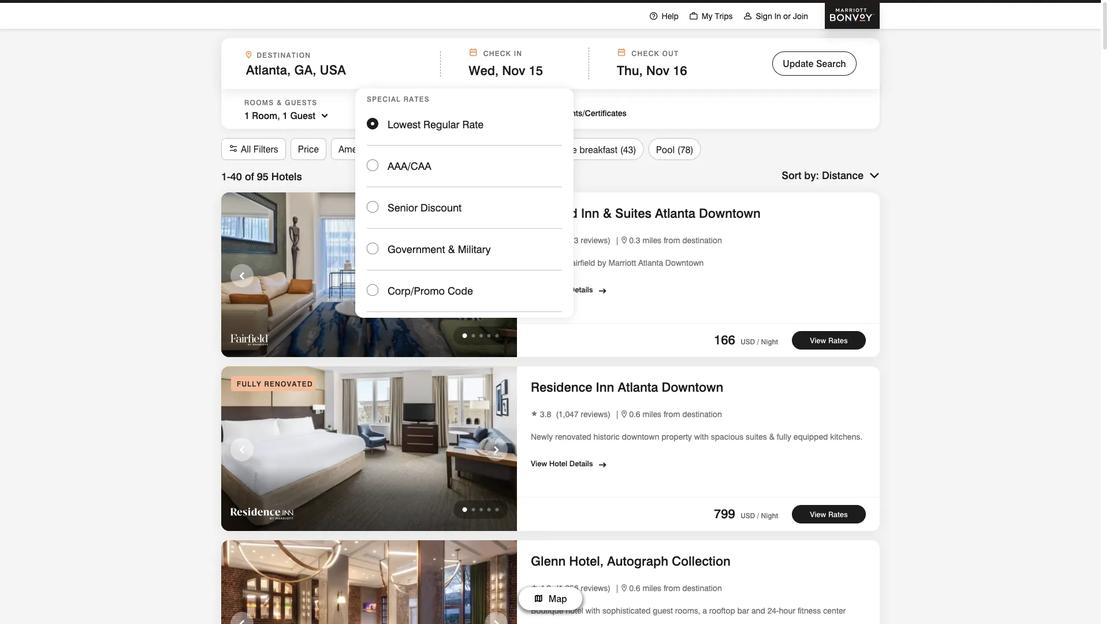 Task type: vqa. For each thing, say whether or not it's contained in the screenshot.
Austin
no



Task type: describe. For each thing, give the bounding box(es) containing it.
fairfield inn & suites brand icon image
[[231, 331, 270, 347]]

hotel
[[566, 606, 584, 616]]

regular
[[424, 118, 460, 130]]

1 ) from the top
[[608, 235, 611, 245]]

map image
[[534, 592, 543, 601]]

downtown inside residence inn atlanta downtown button
[[662, 380, 724, 395]]

40
[[230, 170, 242, 182]]

view hotel details for fairfield
[[531, 285, 593, 294]]

free breakfast                 (43)
[[559, 144, 637, 155]]

spacious
[[711, 432, 744, 442]]

price
[[298, 143, 319, 155]]

kitchens.
[[830, 432, 863, 442]]

rates
[[404, 95, 430, 103]]

check for thu,
[[632, 49, 660, 58]]

from for downtown
[[664, 409, 680, 419]]

check for wed,
[[483, 49, 511, 58]]

1,056
[[559, 583, 579, 593]]

lowest regular rate
[[388, 118, 484, 130]]

1 horizontal spatial with
[[694, 432, 709, 442]]

glenn hotel, autograph collection
[[531, 553, 731, 569]]

sort
[[782, 169, 802, 181]]

166
[[714, 332, 735, 347]]

| for atlanta
[[615, 409, 619, 419]]

map button
[[519, 587, 582, 610]]

(78)
[[677, 144, 694, 155]]

3.8 ( 1,047 reviews )
[[540, 409, 611, 419]]

previous image
[[235, 442, 249, 458]]

free breakfast                 (43) button
[[551, 138, 644, 160]]

dropdown down image
[[315, 109, 331, 122]]

hotel for fairfield
[[549, 285, 568, 294]]

799 usd / night
[[714, 506, 778, 521]]

amenities
[[339, 143, 379, 155]]

residence
[[531, 380, 593, 395]]

senior
[[388, 201, 418, 214]]

arrow down image
[[870, 169, 880, 182]]

fairfield inn & suites atlanta downtown
[[531, 206, 761, 221]]

0.6 for autograph
[[629, 583, 640, 593]]

boutique hotel with sophisticated guest rooms, a rooftop bar and 24-hour fitness center
[[531, 606, 846, 616]]

guests
[[285, 99, 317, 107]]

aaa/caa
[[388, 159, 431, 172]]

night for 166
[[761, 338, 778, 346]]

historical fairfield by marriott atlanta downtown
[[531, 258, 704, 268]]

view hotel details button for fairfield
[[531, 281, 597, 296]]

Lowest Regular Rate radio
[[367, 104, 562, 146]]

1 vertical spatial by
[[598, 258, 606, 268]]

distance button
[[822, 168, 880, 182]]

corp/promo code
[[388, 284, 473, 297]]

& inside option
[[448, 243, 455, 255]]

2 horizontal spatial 1
[[283, 110, 288, 121]]

senior discount
[[388, 201, 462, 214]]

trips
[[715, 11, 733, 21]]

rooftop
[[709, 606, 735, 616]]

filters
[[254, 143, 278, 155]]

from for suites
[[664, 235, 680, 245]]

sophisticated
[[603, 606, 651, 616]]

destination for suites
[[683, 235, 722, 245]]

lobby seating area image
[[221, 192, 517, 359]]

search
[[816, 58, 846, 69]]

pool                 (78) button
[[649, 138, 701, 160]]

destination for collection
[[683, 583, 722, 593]]

view for 799's view rates button
[[810, 510, 826, 519]]

166 button
[[714, 332, 735, 347]]

all filters
[[241, 143, 278, 155]]

next image for second previous icon from the bottom
[[489, 268, 503, 284]]

suites
[[615, 206, 652, 221]]

marriott
[[609, 258, 636, 268]]

( for residence
[[556, 409, 559, 419]]

166 usd / night
[[714, 332, 778, 347]]

/ for 799
[[757, 512, 759, 520]]

thin image for my trips
[[689, 11, 698, 21]]

Government & Military radio
[[367, 229, 562, 270]]

1 room, 1 guest
[[244, 110, 315, 121]]

from for collection
[[664, 583, 680, 593]]

view for view hotel details button related to fairfield
[[531, 285, 547, 294]]

s image
[[229, 143, 238, 155]]

view rates button for 799
[[792, 505, 866, 524]]

15
[[529, 63, 543, 78]]

nov for 16
[[646, 63, 670, 78]]

usd / night button for 799
[[739, 512, 778, 520]]

4.3 ( 1,056 reviews )
[[540, 583, 611, 593]]

welcome
[[483, 144, 520, 155]]

atlanta inside button
[[618, 380, 658, 395]]

my
[[702, 11, 713, 21]]

or
[[784, 11, 791, 21]]

next image
[[489, 442, 503, 458]]

view rates for 166
[[810, 336, 848, 345]]

rooms,
[[675, 606, 701, 616]]

1 - 40 of 95 hotels
[[221, 170, 302, 182]]

update
[[783, 58, 814, 69]]

hour
[[779, 606, 796, 616]]

check in wed, nov 15
[[469, 49, 543, 78]]

historical
[[531, 258, 565, 268]]

none field inside search field
[[246, 62, 426, 77]]

use
[[543, 108, 557, 118]]

view hotel details button for residence
[[531, 455, 597, 470]]

all
[[241, 143, 251, 155]]

pets welcome                 (39) button
[[455, 138, 546, 160]]

rates for 799
[[829, 510, 848, 519]]

sign in or join button
[[738, 0, 814, 30]]

downtown
[[622, 432, 660, 442]]

atlanta for marriott
[[638, 258, 663, 268]]

wed,
[[469, 63, 499, 78]]

military
[[458, 243, 491, 255]]

fitness
[[798, 606, 821, 616]]

details for fairfield
[[570, 285, 593, 294]]

lobby image
[[221, 540, 517, 624]]

1 vertical spatial with
[[586, 606, 600, 616]]

& inside "button"
[[603, 206, 612, 221]]

799 button
[[714, 506, 735, 521]]

newly
[[531, 432, 553, 442]]

Destination text field
[[246, 62, 414, 77]]

fully renovated
[[237, 380, 313, 388]]

fully
[[237, 380, 262, 388]]

/ for 166
[[757, 338, 759, 346]]

hotel for residence
[[549, 459, 568, 468]]

inn for residence
[[596, 380, 614, 395]]

of
[[245, 170, 254, 182]]

points/certificates
[[559, 108, 627, 118]]

next image for 2nd previous icon
[[489, 616, 503, 624]]

reviews for inn
[[581, 409, 608, 419]]

price button
[[291, 138, 326, 160]]

miles for collection
[[643, 583, 662, 593]]

hotels
[[271, 170, 302, 182]]



Task type: locate. For each thing, give the bounding box(es) containing it.
next image
[[489, 268, 503, 284], [489, 616, 503, 624]]

help link
[[644, 0, 684, 30]]

None search field
[[221, 38, 880, 318]]

usd / night button for 166
[[739, 338, 778, 346]]

0 vertical spatial destination
[[683, 235, 722, 245]]

2 check from the left
[[632, 49, 660, 58]]

pool                 (78)
[[656, 144, 694, 155]]

fully
[[777, 432, 792, 442]]

thin image left help
[[649, 11, 658, 21]]

inn
[[581, 206, 600, 221], [596, 380, 614, 395]]

miles up downtown
[[643, 409, 662, 419]]

residence inn brand icon image
[[231, 505, 295, 521]]

historic
[[594, 432, 620, 442]]

view rates link for 166
[[792, 331, 866, 350]]

view rates link
[[792, 331, 866, 350], [792, 505, 866, 524]]

view hotel details button down historical
[[531, 281, 597, 296]]

miles up guest
[[643, 583, 662, 593]]

1 for 1 room, 1 guest
[[244, 110, 250, 121]]

( right 3.8
[[556, 409, 559, 419]]

boutique
[[531, 606, 564, 616]]

0.6 up downtown
[[629, 409, 640, 419]]

1 usd from the top
[[741, 338, 755, 346]]

2 xs image from the top
[[622, 410, 627, 418]]

reviews right "1,056"
[[581, 583, 608, 593]]

all filters button
[[221, 138, 286, 160]]

2 usd from the top
[[741, 512, 755, 520]]

from up property on the right of page
[[664, 409, 680, 419]]

0 vertical spatial hotel
[[549, 285, 568, 294]]

with right the hotel
[[586, 606, 600, 616]]

renovated
[[555, 432, 592, 442]]

1 vertical spatial usd / night button
[[739, 512, 778, 520]]

1 vertical spatial 0.6 miles from destination
[[629, 583, 722, 593]]

0 horizontal spatial 1
[[221, 170, 227, 182]]

& left the suites
[[603, 206, 612, 221]]

2 nov from the left
[[646, 63, 670, 78]]

view rates button for 166
[[792, 331, 866, 350]]

1 destination from the top
[[683, 235, 722, 245]]

update search
[[783, 58, 846, 69]]

pool
[[656, 144, 675, 155]]

3.8
[[540, 409, 551, 419]]

0 vertical spatial inn
[[581, 206, 600, 221]]

night right 799
[[761, 512, 778, 520]]

1 view rates link from the top
[[792, 331, 866, 350]]

by left marriott
[[598, 258, 606, 268]]

by right sort
[[805, 169, 816, 181]]

3 | from the top
[[615, 583, 619, 593]]

1 xs image from the top
[[622, 236, 627, 244]]

special rates
[[367, 95, 430, 103]]

1 vertical spatial 0.6
[[629, 583, 640, 593]]

hotel down 'renovated'
[[549, 459, 568, 468]]

1,047
[[559, 409, 579, 419]]

1 reviews from the top
[[581, 235, 608, 245]]

thin image left my
[[689, 11, 698, 21]]

1 vertical spatial view hotel details button
[[531, 455, 597, 470]]

799
[[714, 506, 735, 521]]

join
[[793, 11, 808, 21]]

| up sophisticated
[[615, 583, 619, 593]]

2 night from the top
[[761, 512, 778, 520]]

1 vertical spatial rates
[[829, 510, 848, 519]]

1 vertical spatial view rates button
[[792, 505, 866, 524]]

special
[[367, 95, 401, 103]]

2 usd / night button from the top
[[739, 512, 778, 520]]

0 vertical spatial next image
[[489, 268, 503, 284]]

previous image
[[235, 268, 249, 284], [235, 616, 249, 624]]

2 0.6 miles from destination from the top
[[629, 583, 722, 593]]

none search field containing wed, nov 15
[[221, 38, 880, 318]]

2 vertical spatial destination
[[683, 583, 722, 593]]

1 vertical spatial miles
[[643, 409, 662, 419]]

2 vertical spatial from
[[664, 583, 680, 593]]

0 vertical spatial fairfield
[[531, 206, 578, 221]]

xs image for autograph
[[622, 584, 627, 592]]

0 horizontal spatial by
[[598, 258, 606, 268]]

2 vertical spatial downtown
[[662, 380, 724, 395]]

1 vertical spatial next image
[[489, 616, 503, 624]]

2 vertical spatial miles
[[643, 583, 662, 593]]

2 view hotel details button from the top
[[531, 455, 597, 470]]

1 vertical spatial view rates
[[810, 510, 848, 519]]

fairfield down 1,913 reviews )
[[567, 258, 595, 268]]

thin image inside my trips button
[[689, 11, 698, 21]]

2 ) from the top
[[608, 409, 611, 419]]

glenn
[[531, 553, 566, 569]]

night inside 166 usd / night
[[761, 338, 778, 346]]

fairfield up 1,913
[[531, 206, 578, 221]]

brands
[[399, 143, 428, 155]]

0.6 miles from destination for downtown
[[629, 409, 722, 419]]

1 usd / night button from the top
[[739, 338, 778, 346]]

0 vertical spatial view hotel details
[[531, 285, 593, 294]]

downtown inside fairfield inn & suites atlanta downtown "button"
[[699, 206, 761, 221]]

0 horizontal spatial thin image
[[649, 11, 658, 21]]

1 view hotel details button from the top
[[531, 281, 597, 296]]

0 vertical spatial xs image
[[622, 236, 627, 244]]

thin image
[[743, 11, 753, 21]]

fairfield inside "button"
[[531, 206, 578, 221]]

renovated
[[264, 380, 313, 388]]

0 vertical spatial night
[[761, 338, 778, 346]]

atlanta up the 0.3 miles from destination
[[655, 206, 696, 221]]

2 view rates from the top
[[810, 510, 848, 519]]

hotel down historical
[[549, 285, 568, 294]]

studio with 1 king bed and sofa image
[[221, 366, 517, 533]]

view hotel details button
[[531, 281, 597, 296], [531, 455, 597, 470]]

usd inside 166 usd / night
[[741, 338, 755, 346]]

xs image left 0.3
[[622, 236, 627, 244]]

inn inside "button"
[[581, 206, 600, 221]]

rate
[[463, 118, 484, 130]]

1 down rooms & guests
[[283, 110, 288, 121]]

| left 0.3
[[615, 235, 619, 245]]

reviews right 1,047
[[581, 409, 608, 419]]

guest
[[653, 606, 673, 616]]

0 vertical spatial view rates
[[810, 336, 848, 345]]

rooms & guests
[[244, 99, 317, 107]]

from down fairfield inn & suites atlanta downtown "button"
[[664, 235, 680, 245]]

2 hotel from the top
[[549, 459, 568, 468]]

view rates link for 799
[[792, 505, 866, 524]]

0 vertical spatial usd / night button
[[739, 338, 778, 346]]

2 view hotel details from the top
[[531, 459, 593, 468]]

0 vertical spatial |
[[615, 235, 619, 245]]

center
[[823, 606, 846, 616]]

check up thu,
[[632, 49, 660, 58]]

1 vertical spatial downtown
[[666, 258, 704, 268]]

free
[[559, 144, 577, 155]]

from
[[664, 235, 680, 245], [664, 409, 680, 419], [664, 583, 680, 593]]

0.6 for atlanta
[[629, 409, 640, 419]]

nov down in
[[502, 63, 525, 78]]

1 vertical spatial view hotel details
[[531, 459, 593, 468]]

miles
[[643, 235, 662, 245], [643, 409, 662, 419], [643, 583, 662, 593]]

night inside 799 usd / night
[[761, 512, 778, 520]]

2 vertical spatial |
[[615, 583, 619, 593]]

usd
[[741, 338, 755, 346], [741, 512, 755, 520]]

2 destination from the top
[[683, 409, 722, 419]]

/ inside 799 usd / night
[[757, 512, 759, 520]]

1 from from the top
[[664, 235, 680, 245]]

0 vertical spatial view rates button
[[792, 331, 866, 350]]

1 for 1 - 40 of 95 hotels
[[221, 170, 227, 182]]

0 vertical spatial downtown
[[699, 206, 761, 221]]

1 view rates button from the top
[[792, 331, 866, 350]]

thin image inside "help" link
[[649, 11, 658, 21]]

with right property on the right of page
[[694, 432, 709, 442]]

1 vertical spatial from
[[664, 409, 680, 419]]

3 xs image from the top
[[622, 584, 627, 592]]

usd / night button right 166 button
[[739, 338, 778, 346]]

1 vertical spatial (
[[556, 583, 559, 593]]

2 view rates link from the top
[[792, 505, 866, 524]]

sign in or join
[[756, 11, 808, 21]]

1 previous image from the top
[[235, 268, 249, 284]]

usd for 799
[[741, 512, 755, 520]]

0 vertical spatial view hotel details button
[[531, 281, 597, 296]]

3 from from the top
[[664, 583, 680, 593]]

-
[[227, 170, 230, 182]]

2 from from the top
[[664, 409, 680, 419]]

1 vertical spatial atlanta
[[638, 258, 663, 268]]

usd / night button right 799
[[739, 512, 778, 520]]

0.6 up sophisticated
[[629, 583, 640, 593]]

check inside check out thu, nov 16
[[632, 49, 660, 58]]

0 vertical spatial (
[[556, 409, 559, 419]]

destination for downtown
[[683, 409, 722, 419]]

government & military
[[388, 243, 491, 255]]

nov for 15
[[502, 63, 525, 78]]

newly renovated historic downtown property with spacious suites & fully equipped kitchens.
[[531, 432, 863, 442]]

3 destination from the top
[[683, 583, 722, 593]]

0 vertical spatial miles
[[643, 235, 662, 245]]

2 vertical spatial xs image
[[622, 584, 627, 592]]

xs image up sophisticated
[[622, 584, 627, 592]]

equipped
[[794, 432, 828, 442]]

Senior Discount radio
[[367, 187, 562, 229]]

atlanta inside "button"
[[655, 206, 696, 221]]

government
[[388, 243, 445, 255]]

1 / from the top
[[757, 338, 759, 346]]

inn up 1,913 reviews )
[[581, 206, 600, 221]]

0 vertical spatial atlanta
[[655, 206, 696, 221]]

thu,
[[617, 63, 643, 78]]

2 / from the top
[[757, 512, 759, 520]]

1 horizontal spatial thin image
[[689, 11, 698, 21]]

2 vertical spatial )
[[608, 583, 611, 593]]

1 horizontal spatial 1
[[244, 110, 250, 121]]

16
[[673, 63, 687, 78]]

usd inside 799 usd / night
[[741, 512, 755, 520]]

view hotel details down 'renovated'
[[531, 459, 593, 468]]

1 vertical spatial destination
[[683, 409, 722, 419]]

amenities button
[[331, 138, 387, 160]]

1 view hotel details from the top
[[531, 285, 593, 294]]

( for glenn
[[556, 583, 559, 593]]

& left 'military'
[[448, 243, 455, 255]]

from up guest
[[664, 583, 680, 593]]

1 ( from the top
[[556, 409, 559, 419]]

corp/promo
[[388, 284, 445, 297]]

atlanta down 0.3
[[638, 258, 663, 268]]

destination
[[257, 51, 311, 59]]

2 details from the top
[[570, 459, 593, 468]]

1 vertical spatial )
[[608, 409, 611, 419]]

downtown
[[699, 206, 761, 221], [666, 258, 704, 268], [662, 380, 724, 395]]

view hotel details down historical
[[531, 285, 593, 294]]

) up sophisticated
[[608, 583, 611, 593]]

1 thin image from the left
[[649, 11, 658, 21]]

view hotel details button down 'renovated'
[[531, 455, 597, 470]]

1 vertical spatial /
[[757, 512, 759, 520]]

2 view rates button from the top
[[792, 505, 866, 524]]

nov
[[502, 63, 525, 78], [646, 63, 670, 78]]

1 0.6 miles from destination from the top
[[629, 409, 722, 419]]

usd right 799
[[741, 512, 755, 520]]

2 0.6 from the top
[[629, 583, 640, 593]]

0 vertical spatial with
[[694, 432, 709, 442]]

(
[[556, 409, 559, 419], [556, 583, 559, 593]]

1 vertical spatial fairfield
[[567, 258, 595, 268]]

1 horizontal spatial nov
[[646, 63, 670, 78]]

check left in
[[483, 49, 511, 58]]

2 ( from the top
[[556, 583, 559, 593]]

0 horizontal spatial check
[[483, 49, 511, 58]]

0 vertical spatial usd
[[741, 338, 755, 346]]

2 next image from the top
[[489, 616, 503, 624]]

2 vertical spatial reviews
[[581, 583, 608, 593]]

rates for 166
[[829, 336, 848, 345]]

atlanta up downtown
[[618, 380, 658, 395]]

) for hotel,
[[608, 583, 611, 593]]

in
[[514, 49, 523, 58]]

2 previous image from the top
[[235, 616, 249, 624]]

miles for downtown
[[643, 409, 662, 419]]

/ right 166 button
[[757, 338, 759, 346]]

2 | from the top
[[615, 409, 619, 419]]

0 vertical spatial details
[[570, 285, 593, 294]]

night right 166 button
[[761, 338, 778, 346]]

0 horizontal spatial nov
[[502, 63, 525, 78]]

0.6 miles from destination up property on the right of page
[[629, 409, 722, 419]]

3 reviews from the top
[[581, 583, 608, 593]]

night for 799
[[761, 512, 778, 520]]

) up historical fairfield by marriott atlanta downtown
[[608, 235, 611, 245]]

1 vertical spatial hotel
[[549, 459, 568, 468]]

reviews right 1,913
[[581, 235, 608, 245]]

atlanta for suites
[[655, 206, 696, 221]]

xs image down residence inn atlanta downtown
[[622, 410, 627, 418]]

0 vertical spatial by
[[805, 169, 816, 181]]

check inside the check in wed, nov 15
[[483, 49, 511, 58]]

0 vertical spatial previous image
[[235, 268, 249, 284]]

& up 1 room, 1 guest
[[277, 99, 282, 107]]

1
[[244, 110, 250, 121], [283, 110, 288, 121], [221, 170, 227, 182]]

xs image for atlanta
[[622, 410, 627, 418]]

details down historical fairfield by marriott atlanta downtown
[[570, 285, 593, 294]]

|
[[615, 235, 619, 245], [615, 409, 619, 419], [615, 583, 619, 593]]

3 miles from the top
[[643, 583, 662, 593]]

0 vertical spatial view rates link
[[792, 331, 866, 350]]

1 view rates from the top
[[810, 336, 848, 345]]

/ inside 166 usd / night
[[757, 338, 759, 346]]

glenn hotel, autograph collection button
[[531, 551, 734, 571]]

0 vertical spatial )
[[608, 235, 611, 245]]

1 vertical spatial reviews
[[581, 409, 608, 419]]

1 horizontal spatial check
[[632, 49, 660, 58]]

| for &
[[615, 235, 619, 245]]

1 vertical spatial previous image
[[235, 616, 249, 624]]

95
[[257, 170, 269, 182]]

inn for fairfield
[[581, 206, 600, 221]]

sign
[[756, 11, 772, 21]]

1 vertical spatial view rates link
[[792, 505, 866, 524]]

usd right 166 button
[[741, 338, 755, 346]]

downtown for historical fairfield by marriott atlanta downtown
[[666, 258, 704, 268]]

distance
[[822, 169, 864, 181]]

usd for 166
[[741, 338, 755, 346]]

Corp/Promo Code radio
[[367, 270, 562, 312]]

xs image for &
[[622, 236, 627, 244]]

atlanta
[[655, 206, 696, 221], [638, 258, 663, 268], [618, 380, 658, 395]]

help
[[662, 11, 679, 21]]

2 reviews from the top
[[581, 409, 608, 419]]

None field
[[246, 62, 426, 77]]

0.6 miles from destination up rooms, in the bottom of the page
[[629, 583, 722, 593]]

1 rates from the top
[[829, 336, 848, 345]]

view rates button
[[792, 331, 866, 350], [792, 505, 866, 524]]

1 | from the top
[[615, 235, 619, 245]]

view hotel details for residence
[[531, 459, 593, 468]]

nov inside the check in wed, nov 15
[[502, 63, 525, 78]]

inn up 3.8 ( 1,047 reviews )
[[596, 380, 614, 395]]

0 vertical spatial reviews
[[581, 235, 608, 245]]

1 nov from the left
[[502, 63, 525, 78]]

inn inside button
[[596, 380, 614, 395]]

&
[[277, 99, 282, 107], [603, 206, 612, 221], [448, 243, 455, 255], [769, 432, 775, 442]]

1 vertical spatial details
[[570, 459, 593, 468]]

downtown for fairfield inn & suites atlanta downtown
[[699, 206, 761, 221]]

1 room, 1 guest button
[[244, 109, 331, 122]]

& left fully
[[769, 432, 775, 442]]

0 vertical spatial from
[[664, 235, 680, 245]]

1 hotel from the top
[[549, 285, 568, 294]]

1 horizontal spatial by
[[805, 169, 816, 181]]

0 vertical spatial 0.6
[[629, 409, 640, 419]]

suites
[[746, 432, 767, 442]]

/ right 799
[[757, 512, 759, 520]]

check out thu, nov 16
[[617, 49, 687, 78]]

1 vertical spatial |
[[615, 409, 619, 419]]

residence inn atlanta downtown
[[531, 380, 724, 395]]

by
[[805, 169, 816, 181], [598, 258, 606, 268]]

| up historic
[[615, 409, 619, 419]]

details for residence
[[570, 459, 593, 468]]

AAA/CAA radio
[[367, 146, 562, 187]]

miles right 0.3
[[643, 235, 662, 245]]

) for inn
[[608, 409, 611, 419]]

view for view hotel details button associated with residence
[[531, 459, 547, 468]]

0 vertical spatial rates
[[829, 336, 848, 345]]

0 vertical spatial /
[[757, 338, 759, 346]]

0.3 miles from destination
[[629, 235, 722, 245]]

a
[[703, 606, 707, 616]]

1 check from the left
[[483, 49, 511, 58]]

2 vertical spatial atlanta
[[618, 380, 658, 395]]

reviews for hotel,
[[581, 583, 608, 593]]

details down 'renovated'
[[570, 459, 593, 468]]

2 thin image from the left
[[689, 11, 698, 21]]

1,913
[[559, 235, 579, 245]]

0.6
[[629, 409, 640, 419], [629, 583, 640, 593]]

view for view rates button related to 166
[[810, 336, 826, 345]]

0.6 miles from destination for collection
[[629, 583, 722, 593]]

1 vertical spatial usd
[[741, 512, 755, 520]]

miles for suites
[[643, 235, 662, 245]]

1 left 40
[[221, 170, 227, 182]]

hotel,
[[569, 553, 604, 569]]

thin image
[[649, 11, 658, 21], [689, 11, 698, 21]]

( up "map"
[[556, 583, 559, 593]]

nov down out
[[646, 63, 670, 78]]

(43)
[[620, 144, 637, 155]]

2 miles from the top
[[643, 409, 662, 419]]

) up historic
[[608, 409, 611, 419]]

1 details from the top
[[570, 285, 593, 294]]

1 vertical spatial xs image
[[622, 410, 627, 418]]

view rates for 799
[[810, 510, 848, 519]]

0 horizontal spatial with
[[586, 606, 600, 616]]

1 vertical spatial night
[[761, 512, 778, 520]]

3 ) from the top
[[608, 583, 611, 593]]

| for autograph
[[615, 583, 619, 593]]

thin image for help
[[649, 11, 658, 21]]

use points/certificates
[[543, 108, 627, 118]]

xs image
[[622, 236, 627, 244], [622, 410, 627, 418], [622, 584, 627, 592]]

breakfast
[[580, 144, 618, 155]]

0 vertical spatial 0.6 miles from destination
[[629, 409, 722, 419]]

2 rates from the top
[[829, 510, 848, 519]]

1 night from the top
[[761, 338, 778, 346]]

1 next image from the top
[[489, 268, 503, 284]]

1 miles from the top
[[643, 235, 662, 245]]

view rates
[[810, 336, 848, 345], [810, 510, 848, 519]]

1 vertical spatial inn
[[596, 380, 614, 395]]

1 down rooms
[[244, 110, 250, 121]]

my trips
[[702, 11, 733, 21]]

fairfield
[[531, 206, 578, 221], [567, 258, 595, 268]]

1 0.6 from the top
[[629, 409, 640, 419]]

nov inside check out thu, nov 16
[[646, 63, 670, 78]]

24-
[[768, 606, 779, 616]]



